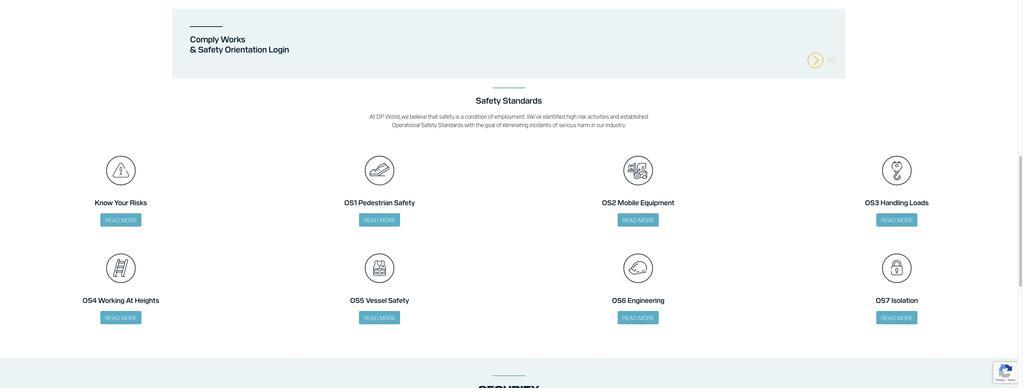 Task type: vqa. For each thing, say whether or not it's contained in the screenshot.


Task type: locate. For each thing, give the bounding box(es) containing it.
more down os2 mobile equipment
[[638, 217, 654, 224]]

read more down os4 working at heights
[[105, 315, 137, 322]]

read more down os3 handling loads at right
[[881, 217, 913, 224]]

standards up the we've
[[503, 95, 542, 106]]

orientation
[[225, 43, 267, 54]]

heights
[[135, 296, 159, 305]]

0 vertical spatial at
[[370, 113, 375, 120]]

os2 mobile equipment
[[602, 198, 675, 207]]

employment.
[[495, 113, 526, 120]]

safety right &
[[198, 43, 223, 54]]

read more button down os1 pedestrian safety
[[359, 214, 400, 227]]

o
[[363, 252, 397, 292]]

p
[[880, 252, 914, 292]]

at dp world, we believe that safety is a condition of employment. we've identified high risk activities and established operational safety standards with the goal of eliminating incidents of serious harm in our industry.
[[370, 113, 648, 129]]

at left heights
[[126, 296, 133, 305]]

eliminating
[[503, 122, 529, 129]]

more for n
[[121, 315, 137, 322]]

read more button
[[100, 214, 142, 227], [359, 214, 400, 227], [618, 214, 659, 227], [876, 214, 918, 227], [100, 312, 142, 325], [359, 312, 400, 325], [618, 312, 659, 325], [876, 312, 918, 325]]

know
[[95, 198, 113, 207]]

os2
[[602, 198, 616, 207]]

login
[[269, 43, 289, 54]]

read more down know your risks
[[105, 217, 137, 224]]

standards down safety
[[438, 122, 463, 129]]

read more button down os7 isolation at the right bottom of the page
[[876, 312, 918, 325]]

high
[[567, 113, 577, 120]]

1 vertical spatial standards
[[438, 122, 463, 129]]

read down pedestrian
[[364, 217, 378, 224]]

and
[[610, 113, 619, 120]]

read more button for e
[[876, 214, 918, 227]]

go link
[[808, 56, 835, 63]]

read more button for l
[[618, 214, 659, 227]]

safety inside the at dp world, we believe that safety is a condition of employment. we've identified high risk activities and established operational safety standards with the goal of eliminating incidents of serious harm in our industry.
[[421, 122, 437, 129]]

goal
[[485, 122, 495, 129]]

our
[[597, 122, 605, 129]]

read for o
[[364, 315, 378, 322]]

more down isolation at right
[[897, 315, 913, 322]]

os1
[[344, 198, 357, 207]]

more for k
[[380, 217, 396, 224]]

read for c
[[622, 315, 637, 322]]

of
[[488, 113, 493, 120], [496, 122, 501, 129], [553, 122, 558, 129]]

read down os6 engineering
[[622, 315, 637, 322]]

more down os3 handling loads at right
[[897, 217, 913, 224]]

read more for c
[[622, 315, 654, 322]]

read more button down os4 working at heights
[[100, 312, 142, 325]]

more
[[121, 217, 137, 224], [380, 217, 396, 224], [638, 217, 654, 224], [897, 217, 913, 224], [121, 315, 137, 322], [380, 315, 396, 322], [638, 315, 654, 322], [897, 315, 913, 322]]

1 horizontal spatial at
[[370, 113, 375, 120]]

more down 'os5 vessel safety'
[[380, 315, 396, 322]]

&
[[190, 43, 196, 54]]

n
[[104, 252, 138, 292]]

os7
[[876, 296, 890, 305]]

of up goal
[[488, 113, 493, 120]]

read more down os6 engineering
[[622, 315, 654, 322]]

read more for p
[[881, 315, 913, 322]]

0 vertical spatial standards
[[503, 95, 542, 106]]

e
[[880, 154, 914, 194]]

standards
[[503, 95, 542, 106], [438, 122, 463, 129]]

read down "handling"
[[881, 217, 896, 224]]

read down vessel
[[364, 315, 378, 322]]

read more button down os2 mobile equipment
[[618, 214, 659, 227]]

read more down os2 mobile equipment
[[622, 217, 654, 224]]

read more button down 'os5 vessel safety'
[[359, 312, 400, 325]]

read more button down os3 handling loads at right
[[876, 214, 918, 227]]

world,
[[385, 113, 400, 120]]

c
[[622, 252, 655, 292]]

your
[[114, 198, 128, 207]]

read down mobile
[[622, 217, 637, 224]]

more for l
[[638, 217, 654, 224]]

read more
[[105, 217, 137, 224], [364, 217, 396, 224], [622, 217, 654, 224], [881, 217, 913, 224], [105, 315, 137, 322], [364, 315, 396, 322], [622, 315, 654, 322], [881, 315, 913, 322]]

read more button down os6 engineering
[[618, 312, 659, 325]]

read down know
[[105, 217, 120, 224]]

1 vertical spatial at
[[126, 296, 133, 305]]

read for p
[[881, 315, 896, 322]]

working
[[98, 296, 124, 305]]

a
[[461, 113, 464, 120]]

more down os1 pedestrian safety
[[380, 217, 396, 224]]

more down your
[[121, 217, 137, 224]]

read for l
[[622, 217, 637, 224]]

operational
[[392, 122, 420, 129]]

read
[[105, 217, 120, 224], [364, 217, 378, 224], [622, 217, 637, 224], [881, 217, 896, 224], [105, 315, 120, 322], [364, 315, 378, 322], [622, 315, 637, 322], [881, 315, 896, 322]]

read more down os1 pedestrian safety
[[364, 217, 396, 224]]

identified
[[543, 113, 565, 120]]

is
[[456, 113, 460, 120]]

read down working
[[105, 315, 120, 322]]

0 horizontal spatial standards
[[438, 122, 463, 129]]

at
[[370, 113, 375, 120], [126, 296, 133, 305]]

read more button down know your risks
[[100, 214, 142, 227]]

read more button for k
[[359, 214, 400, 227]]

safety down that
[[421, 122, 437, 129]]

more down os4 working at heights
[[121, 315, 137, 322]]

read down "os7"
[[881, 315, 896, 322]]

k
[[363, 154, 397, 194]]

os3 handling loads
[[865, 198, 929, 207]]

more down engineering
[[638, 315, 654, 322]]

of right goal
[[496, 122, 501, 129]]

of down identified
[[553, 122, 558, 129]]

read more down os7 isolation at the right bottom of the page
[[881, 315, 913, 322]]

at left dp on the left of page
[[370, 113, 375, 120]]

os1 pedestrian safety
[[344, 198, 415, 207]]

0 horizontal spatial of
[[488, 113, 493, 120]]

read more button for c
[[618, 312, 659, 325]]

works
[[221, 33, 245, 44]]

read more down 'os5 vessel safety'
[[364, 315, 396, 322]]

safety
[[198, 43, 223, 54], [476, 95, 501, 106], [421, 122, 437, 129], [394, 198, 415, 207], [388, 296, 409, 305]]



Task type: describe. For each thing, give the bounding box(es) containing it.
in
[[591, 122, 595, 129]]

os4 working at heights
[[83, 296, 159, 305]]

read more for e
[[881, 217, 913, 224]]

established
[[621, 113, 648, 120]]

handling
[[881, 198, 908, 207]]

read more button for o
[[359, 312, 400, 325]]

os3
[[865, 198, 879, 207]]

comply works & safety orientation login go
[[190, 33, 835, 63]]

read more for n
[[105, 315, 137, 322]]

safety standards
[[476, 95, 542, 106]]

read more button for p
[[876, 312, 918, 325]]

standards inside the at dp world, we believe that safety is a condition of employment. we've identified high risk activities and established operational safety standards with the goal of eliminating incidents of serious harm in our industry.
[[438, 122, 463, 129]]

safety inside 'comply works & safety orientation login go'
[[198, 43, 223, 54]]

more for e
[[897, 217, 913, 224]]

read for e
[[881, 217, 896, 224]]

read more for o
[[364, 315, 396, 322]]

read more for k
[[364, 217, 396, 224]]

read more button for n
[[100, 312, 142, 325]]

risk
[[578, 113, 586, 120]]

0 horizontal spatial at
[[126, 296, 133, 305]]

industry.
[[606, 122, 626, 129]]

equipment
[[641, 198, 675, 207]]

read for q
[[105, 217, 120, 224]]

risks
[[130, 198, 147, 207]]

safety up 'condition'
[[476, 95, 501, 106]]

know your risks
[[95, 198, 147, 207]]

we've
[[527, 113, 542, 120]]

that
[[428, 113, 438, 120]]

serious
[[559, 122, 577, 129]]

condition
[[465, 113, 487, 120]]

l
[[622, 154, 655, 194]]

pedestrian
[[359, 198, 393, 207]]

safety right pedestrian
[[394, 198, 415, 207]]

with
[[465, 122, 475, 129]]

os5 vessel safety
[[350, 296, 409, 305]]

more for o
[[380, 315, 396, 322]]

we
[[402, 113, 409, 120]]

os7 isolation
[[876, 296, 918, 305]]

harm
[[578, 122, 590, 129]]

os4
[[83, 296, 97, 305]]

go
[[827, 56, 835, 63]]

safety
[[439, 113, 455, 120]]

os6 engineering
[[612, 296, 665, 305]]

activities
[[588, 113, 609, 120]]

1 horizontal spatial standards
[[503, 95, 542, 106]]

read more for l
[[622, 217, 654, 224]]

vessel
[[366, 296, 387, 305]]

read for k
[[364, 217, 378, 224]]

loads
[[910, 198, 929, 207]]

isolation
[[892, 296, 918, 305]]

os5
[[350, 296, 364, 305]]

more for q
[[121, 217, 137, 224]]

safety right vessel
[[388, 296, 409, 305]]

q
[[104, 154, 138, 194]]

dp
[[377, 113, 384, 120]]

more for p
[[897, 315, 913, 322]]

os6
[[612, 296, 626, 305]]

read for n
[[105, 315, 120, 322]]

1 horizontal spatial of
[[496, 122, 501, 129]]

at inside the at dp world, we believe that safety is a condition of employment. we've identified high risk activities and established operational safety standards with the goal of eliminating incidents of serious harm in our industry.
[[370, 113, 375, 120]]

engineering
[[628, 296, 665, 305]]

mobile
[[618, 198, 639, 207]]

more for c
[[638, 315, 654, 322]]

the
[[476, 122, 484, 129]]

read more button for q
[[100, 214, 142, 227]]

believe
[[410, 113, 427, 120]]

read more for q
[[105, 217, 137, 224]]

comply
[[190, 33, 219, 44]]

2 horizontal spatial of
[[553, 122, 558, 129]]

incidents
[[530, 122, 552, 129]]



